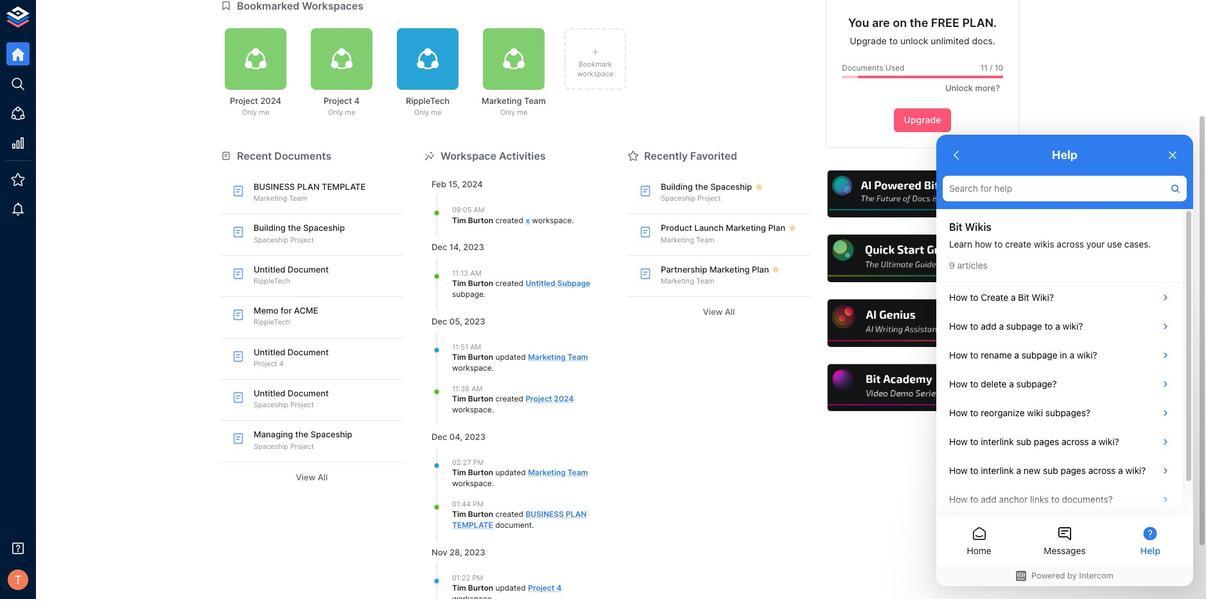 Task type: vqa. For each thing, say whether or not it's contained in the screenshot.


Task type: locate. For each thing, give the bounding box(es) containing it.
1 burton from the top
[[468, 216, 493, 225]]

1 horizontal spatial 2024
[[462, 179, 483, 189]]

burton down '01:44 pm'
[[468, 510, 493, 520]]

tim for 02:27 pm tim burton updated marketing team workspace .
[[452, 468, 466, 478]]

0 horizontal spatial view
[[296, 473, 316, 483]]

untitled up managing
[[254, 389, 285, 399]]

view all button down the partnership marketing plan
[[628, 303, 811, 322]]

view for the top view all button
[[703, 307, 723, 317]]

documents
[[842, 63, 883, 72], [274, 149, 331, 162]]

workspace for 11:36 am tim burton created project 2024 workspace .
[[452, 405, 492, 415]]

workspace inside 11:36 am tim burton created project 2024 workspace .
[[452, 405, 492, 415]]

1 me from the left
[[259, 108, 269, 117]]

created for project
[[496, 394, 523, 404]]

1 vertical spatial view all
[[296, 473, 328, 483]]

0 horizontal spatial 4
[[279, 360, 284, 369]]

0 vertical spatial view
[[703, 307, 723, 317]]

updated up tim burton created at bottom left
[[496, 468, 526, 478]]

plan
[[297, 182, 320, 192], [566, 510, 587, 520]]

1 created from the top
[[496, 216, 523, 225]]

acme
[[294, 306, 318, 316]]

0 vertical spatial template
[[322, 182, 366, 192]]

recently
[[644, 149, 688, 162]]

2023 for dec 05, 2023
[[464, 316, 485, 327]]

marketing team
[[661, 235, 715, 244], [661, 277, 715, 286]]

rippletech inside memo for acme rippletech
[[254, 318, 290, 327]]

partnership marketing plan
[[661, 265, 769, 275]]

. inside 11:51 am tim burton updated marketing team workspace .
[[492, 363, 494, 373]]

template inside business plan template
[[452, 521, 493, 531]]

0 vertical spatial business
[[254, 182, 295, 192]]

am for project
[[472, 385, 483, 394]]

6 tim from the top
[[452, 510, 466, 520]]

me inside marketing team only me
[[517, 108, 528, 117]]

1 vertical spatial dec
[[432, 316, 447, 327]]

0 vertical spatial 2024
[[260, 96, 281, 106]]

1 dec from the top
[[432, 242, 447, 253]]

marketing team down the "product"
[[661, 235, 715, 244]]

for
[[281, 306, 292, 316]]

favorited
[[690, 149, 737, 162]]

1 help image from the top
[[826, 169, 1019, 220]]

tim inside the 02:27 pm tim burton updated marketing team workspace .
[[452, 468, 466, 478]]

tim down the 11:51
[[452, 353, 466, 362]]

2024 up recent documents
[[260, 96, 281, 106]]

2 horizontal spatial 4
[[556, 584, 562, 594]]

updated for workspace
[[496, 353, 526, 362]]

am right 09:05
[[474, 206, 485, 215]]

business plan template marketing team
[[254, 182, 366, 203]]

am right 11:13
[[470, 269, 482, 278]]

updated left project 4 link
[[496, 584, 526, 594]]

project inside managing the spaceship spaceship project
[[290, 442, 314, 451]]

4 inside "project 4 only me"
[[354, 96, 360, 106]]

me
[[259, 108, 269, 117], [345, 108, 355, 117], [431, 108, 441, 117], [517, 108, 528, 117]]

upgrade down unlock more? button
[[904, 114, 941, 125]]

pm up tim burton created at bottom left
[[473, 500, 484, 509]]

burton down 11:36
[[468, 394, 493, 404]]

tim down 11:13
[[452, 279, 466, 288]]

marketing team for product
[[661, 235, 715, 244]]

only for project 4
[[328, 108, 343, 117]]

1 vertical spatial rippletech
[[254, 277, 290, 286]]

memo
[[254, 306, 279, 316]]

document
[[288, 265, 329, 275], [288, 347, 329, 358], [288, 389, 329, 399]]

view all
[[703, 307, 735, 317], [296, 473, 328, 483]]

. inside the 11:13 am tim burton created untitled subpage subpage .
[[484, 289, 486, 299]]

unlock
[[901, 35, 928, 46]]

1 horizontal spatial business
[[526, 510, 564, 520]]

untitled inside untitled document spaceship project
[[254, 389, 285, 399]]

plan inside business plan template marketing team
[[297, 182, 320, 192]]

4 tim from the top
[[452, 394, 466, 404]]

. for 11:36 am tim burton created project 2024 workspace .
[[492, 405, 494, 415]]

2023 for nov 28, 2023
[[464, 548, 485, 558]]

untitled for untitled document rippletech
[[254, 265, 285, 275]]

upgrade inside button
[[904, 114, 941, 125]]

pm inside 01:22 pm tim burton updated project 4
[[472, 574, 483, 583]]

burton inside 11:51 am tim burton updated marketing team workspace .
[[468, 353, 493, 362]]

2 document from the top
[[288, 347, 329, 358]]

1 updated from the top
[[496, 353, 526, 362]]

created up document .
[[496, 510, 523, 520]]

dec left 14,
[[432, 242, 447, 253]]

5 burton from the top
[[468, 468, 493, 478]]

documents used
[[842, 63, 905, 72]]

2 vertical spatial 2024
[[554, 394, 574, 404]]

all down managing the spaceship spaceship project
[[318, 473, 328, 483]]

burton inside the 02:27 pm tim burton updated marketing team workspace .
[[468, 468, 493, 478]]

tim down the 02:27
[[452, 468, 466, 478]]

1 vertical spatial marketing team
[[661, 277, 715, 286]]

created inside 11:36 am tim burton created project 2024 workspace .
[[496, 394, 523, 404]]

updated inside 01:22 pm tim burton updated project 4
[[496, 584, 526, 594]]

burton inside 01:22 pm tim burton updated project 4
[[468, 584, 493, 594]]

4 inside 01:22 pm tim burton updated project 4
[[556, 584, 562, 594]]

template inside business plan template marketing team
[[322, 182, 366, 192]]

2 created from the top
[[496, 279, 523, 288]]

view all down the partnership marketing plan
[[703, 307, 735, 317]]

1 horizontal spatial 4
[[354, 96, 360, 106]]

2024
[[260, 96, 281, 106], [462, 179, 483, 189], [554, 394, 574, 404]]

document down untitled document project 4
[[288, 389, 329, 399]]

09:05
[[452, 206, 472, 215]]

2 horizontal spatial 2024
[[554, 394, 574, 404]]

progress bar
[[842, 76, 1019, 79]]

document inside untitled document project 4
[[288, 347, 329, 358]]

workspace inside 09:05 am tim burton created x workspace .
[[532, 216, 572, 225]]

1 horizontal spatial template
[[452, 521, 493, 531]]

me inside project 2024 only me
[[259, 108, 269, 117]]

. for 11:51 am tim burton updated marketing team workspace .
[[492, 363, 494, 373]]

tim inside 11:51 am tim burton updated marketing team workspace .
[[452, 353, 466, 362]]

only for marketing team
[[500, 108, 515, 117]]

template
[[322, 182, 366, 192], [452, 521, 493, 531]]

document inside untitled document spaceship project
[[288, 389, 329, 399]]

view all button down managing the spaceship spaceship project
[[220, 468, 403, 488]]

pm right 01:22
[[472, 574, 483, 583]]

upgrade down you
[[850, 35, 887, 46]]

untitled subpage link
[[526, 279, 591, 288]]

burton
[[468, 216, 493, 225], [468, 279, 493, 288], [468, 353, 493, 362], [468, 394, 493, 404], [468, 468, 493, 478], [468, 510, 493, 520], [468, 584, 493, 594]]

dec for dec 05, 2023
[[432, 316, 447, 327]]

2 marketing team link from the top
[[528, 468, 588, 478]]

marketing team link up business plan template
[[528, 468, 588, 478]]

0 vertical spatial dec
[[432, 242, 447, 253]]

activities
[[499, 149, 546, 162]]

pm
[[473, 459, 484, 468], [473, 500, 484, 509], [472, 574, 483, 583]]

1 vertical spatial building
[[254, 223, 286, 233]]

burton up the subpage
[[468, 279, 493, 288]]

dec left '04,'
[[432, 432, 447, 442]]

document for untitled document spaceship project
[[288, 389, 329, 399]]

am inside 09:05 am tim burton created x workspace .
[[474, 206, 485, 215]]

bookmark
[[579, 59, 612, 68]]

t
[[14, 573, 22, 588]]

tim inside 11:36 am tim burton created project 2024 workspace .
[[452, 394, 466, 404]]

marketing up project 2024 link at the bottom of page
[[528, 353, 566, 362]]

2 help image from the top
[[826, 233, 1019, 284]]

am inside the 11:13 am tim burton created untitled subpage subpage .
[[470, 269, 482, 278]]

2023 right the 28,
[[464, 548, 485, 558]]

marketing inside marketing team only me
[[482, 96, 522, 106]]

2023 right 14,
[[463, 242, 484, 253]]

.
[[572, 216, 574, 225], [484, 289, 486, 299], [492, 363, 494, 373], [492, 405, 494, 415], [492, 479, 494, 489], [532, 521, 534, 531]]

09:05 am tim burton created x workspace .
[[452, 206, 574, 225]]

01:22
[[452, 574, 470, 583]]

launch
[[695, 223, 724, 233]]

burton inside 09:05 am tim burton created x workspace .
[[468, 216, 493, 225]]

marketing down recent documents
[[254, 194, 287, 203]]

document inside untitled document rippletech
[[288, 265, 329, 275]]

view
[[703, 307, 723, 317], [296, 473, 316, 483]]

. inside 11:36 am tim burton created project 2024 workspace .
[[492, 405, 494, 415]]

dec 05, 2023
[[432, 316, 485, 327]]

2 vertical spatial document
[[288, 389, 329, 399]]

created inside 09:05 am tim burton created x workspace .
[[496, 216, 523, 225]]

documents left used
[[842, 63, 883, 72]]

plan for business plan template
[[566, 510, 587, 520]]

0 vertical spatial marketing team link
[[528, 353, 588, 362]]

plan inside business plan template
[[566, 510, 587, 520]]

more?
[[975, 83, 1000, 93]]

3 updated from the top
[[496, 584, 526, 594]]

1 horizontal spatial plan
[[566, 510, 587, 520]]

2 vertical spatial pm
[[472, 574, 483, 583]]

4 burton from the top
[[468, 394, 493, 404]]

6 burton from the top
[[468, 510, 493, 520]]

the up spaceship project
[[695, 182, 708, 192]]

workspace right x
[[532, 216, 572, 225]]

untitled inside the 11:13 am tim burton created untitled subpage subpage .
[[526, 279, 555, 288]]

workspace up '01:44 pm'
[[452, 479, 492, 489]]

marketing down partnership
[[661, 277, 694, 286]]

workspace inside the 02:27 pm tim burton updated marketing team workspace .
[[452, 479, 492, 489]]

view all button
[[628, 303, 811, 322], [220, 468, 403, 488]]

the for building the spaceship
[[695, 182, 708, 192]]

document for untitled document project 4
[[288, 347, 329, 358]]

marketing down the product launch marketing plan
[[710, 265, 750, 275]]

business up document
[[526, 510, 564, 520]]

dec left 05,
[[432, 316, 447, 327]]

untitled inside untitled document project 4
[[254, 347, 285, 358]]

1 vertical spatial template
[[452, 521, 493, 531]]

marketing team link
[[528, 353, 588, 362], [528, 468, 588, 478]]

0 vertical spatial documents
[[842, 63, 883, 72]]

1 vertical spatial upgrade
[[904, 114, 941, 125]]

tim inside 09:05 am tim burton created x workspace .
[[452, 216, 466, 225]]

1 marketing team from the top
[[661, 235, 715, 244]]

1 tim from the top
[[452, 216, 466, 225]]

spaceship
[[710, 182, 752, 192], [661, 194, 696, 203], [303, 223, 345, 233], [254, 235, 288, 244], [254, 401, 288, 410], [311, 430, 352, 440], [254, 442, 288, 451]]

2 vertical spatial dec
[[432, 432, 447, 442]]

the inside you are on the free plan. upgrade to unlock unlimited docs.
[[910, 16, 928, 29]]

2023 right 05,
[[464, 316, 485, 327]]

1 vertical spatial plan
[[566, 510, 587, 520]]

1 horizontal spatial all
[[725, 307, 735, 317]]

me inside "project 4 only me"
[[345, 108, 355, 117]]

burton inside the 11:13 am tim burton created untitled subpage subpage .
[[468, 279, 493, 288]]

1 vertical spatial updated
[[496, 468, 526, 478]]

1 vertical spatial document
[[288, 347, 329, 358]]

building for building the spaceship spaceship project
[[254, 223, 286, 233]]

marketing up business plan template
[[528, 468, 566, 478]]

tim inside the 11:13 am tim burton created untitled subpage subpage .
[[452, 279, 466, 288]]

1 only from the left
[[242, 108, 257, 117]]

tim inside 01:22 pm tim burton updated project 4
[[452, 584, 466, 594]]

building up spaceship project
[[661, 182, 693, 192]]

to
[[889, 35, 898, 46]]

marketing team down partnership
[[661, 277, 715, 286]]

1 horizontal spatial view all
[[703, 307, 735, 317]]

2024 down 11:51 am tim burton updated marketing team workspace .
[[554, 394, 574, 404]]

0 horizontal spatial plan
[[297, 182, 320, 192]]

0 vertical spatial plan
[[297, 182, 320, 192]]

view all down managing the spaceship spaceship project
[[296, 473, 328, 483]]

1 vertical spatial 4
[[279, 360, 284, 369]]

am inside 11:36 am tim burton created project 2024 workspace .
[[472, 385, 483, 394]]

t button
[[4, 567, 32, 595]]

burton down the 11:51
[[468, 353, 493, 362]]

all down the partnership marketing plan
[[725, 307, 735, 317]]

business inside business plan template
[[526, 510, 564, 520]]

only for project 2024
[[242, 108, 257, 117]]

view all for the top view all button
[[703, 307, 735, 317]]

updated inside 11:51 am tim burton updated marketing team workspace .
[[496, 353, 526, 362]]

spaceship down favorited
[[710, 182, 752, 192]]

marketing up the workspace activities
[[482, 96, 522, 106]]

managing
[[254, 430, 293, 440]]

untitled inside untitled document rippletech
[[254, 265, 285, 275]]

am right the 11:51
[[470, 343, 481, 352]]

2023 right '04,'
[[465, 432, 486, 442]]

untitled left subpage
[[526, 279, 555, 288]]

7 tim from the top
[[452, 584, 466, 594]]

document down acme
[[288, 347, 329, 358]]

upgrade
[[850, 35, 887, 46], [904, 114, 941, 125]]

business down recent documents
[[254, 182, 295, 192]]

business plan template
[[452, 510, 587, 531]]

1 vertical spatial marketing team link
[[528, 468, 588, 478]]

building inside building the spaceship spaceship project
[[254, 223, 286, 233]]

1 vertical spatial all
[[318, 473, 328, 483]]

created inside the 11:13 am tim burton created untitled subpage subpage .
[[496, 279, 523, 288]]

2 vertical spatial updated
[[496, 584, 526, 594]]

created
[[496, 216, 523, 225], [496, 279, 523, 288], [496, 394, 523, 404], [496, 510, 523, 520]]

only
[[242, 108, 257, 117], [328, 108, 343, 117], [414, 108, 429, 117], [500, 108, 515, 117]]

0 horizontal spatial view all button
[[220, 468, 403, 488]]

documents up business plan template marketing team
[[274, 149, 331, 162]]

used
[[886, 63, 905, 72]]

tim burton created
[[452, 510, 526, 520]]

0 vertical spatial pm
[[473, 459, 484, 468]]

. for 02:27 pm tim burton updated marketing team workspace .
[[492, 479, 494, 489]]

workspace
[[441, 149, 497, 162]]

2 burton from the top
[[468, 279, 493, 288]]

3 document from the top
[[288, 389, 329, 399]]

3 me from the left
[[431, 108, 441, 117]]

created left project 2024 link at the bottom of page
[[496, 394, 523, 404]]

project 2024 link
[[526, 394, 574, 404]]

team inside business plan template marketing team
[[289, 194, 307, 203]]

burton inside 11:36 am tim burton created project 2024 workspace .
[[468, 394, 493, 404]]

view down managing the spaceship spaceship project
[[296, 473, 316, 483]]

3 burton from the top
[[468, 353, 493, 362]]

untitled up memo
[[254, 265, 285, 275]]

me for project 4
[[345, 108, 355, 117]]

dialog
[[936, 135, 1193, 587]]

the down business plan template marketing team
[[288, 223, 301, 233]]

4
[[354, 96, 360, 106], [279, 360, 284, 369], [556, 584, 562, 594]]

0 vertical spatial all
[[725, 307, 735, 317]]

the up unlock
[[910, 16, 928, 29]]

4 me from the left
[[517, 108, 528, 117]]

. inside the 02:27 pm tim burton updated marketing team workspace .
[[492, 479, 494, 489]]

burton for 09:05 am tim burton created x workspace .
[[468, 216, 493, 225]]

0 horizontal spatial 2024
[[260, 96, 281, 106]]

workspace up 11:36
[[452, 363, 492, 373]]

1 vertical spatial documents
[[274, 149, 331, 162]]

product
[[661, 223, 692, 233]]

1 horizontal spatial view
[[703, 307, 723, 317]]

2 updated from the top
[[496, 468, 526, 478]]

created left untitled subpage 'link'
[[496, 279, 523, 288]]

dec
[[432, 242, 447, 253], [432, 316, 447, 327], [432, 432, 447, 442]]

upgrade inside you are on the free plan. upgrade to unlock unlimited docs.
[[850, 35, 887, 46]]

2 tim from the top
[[452, 279, 466, 288]]

04,
[[449, 432, 462, 442]]

am right 11:36
[[472, 385, 483, 394]]

2023
[[463, 242, 484, 253], [464, 316, 485, 327], [465, 432, 486, 442], [464, 548, 485, 558]]

feb 15, 2024
[[432, 179, 483, 189]]

tim down 09:05
[[452, 216, 466, 225]]

am for marketing
[[470, 343, 481, 352]]

workspace
[[577, 69, 614, 78], [532, 216, 572, 225], [452, 363, 492, 373], [452, 405, 492, 415], [452, 479, 492, 489]]

2 vertical spatial 4
[[556, 584, 562, 594]]

building
[[661, 182, 693, 192], [254, 223, 286, 233]]

10
[[995, 63, 1003, 72]]

0 vertical spatial marketing team
[[661, 235, 715, 244]]

updated inside the 02:27 pm tim burton updated marketing team workspace .
[[496, 468, 526, 478]]

5 tim from the top
[[452, 468, 466, 478]]

0 vertical spatial updated
[[496, 353, 526, 362]]

2 vertical spatial rippletech
[[254, 318, 290, 327]]

0 horizontal spatial documents
[[274, 149, 331, 162]]

only inside "project 4 only me"
[[328, 108, 343, 117]]

me for project 2024
[[259, 108, 269, 117]]

workspace inside "button"
[[577, 69, 614, 78]]

2 me from the left
[[345, 108, 355, 117]]

burton down the 02:27
[[468, 468, 493, 478]]

team
[[524, 96, 546, 106], [289, 194, 307, 203], [696, 235, 715, 244], [696, 277, 715, 286], [568, 353, 588, 362], [568, 468, 588, 478]]

plan.
[[962, 16, 997, 29]]

rippletech
[[406, 96, 450, 106], [254, 277, 290, 286], [254, 318, 290, 327]]

05,
[[449, 316, 462, 327]]

nov 28, 2023
[[432, 548, 485, 558]]

1 horizontal spatial upgrade
[[904, 114, 941, 125]]

untitled down memo for acme rippletech
[[254, 347, 285, 358]]

pm inside the 02:27 pm tim burton updated marketing team workspace .
[[473, 459, 484, 468]]

tim down 01:22
[[452, 584, 466, 594]]

0 vertical spatial plan
[[768, 223, 785, 233]]

am inside 11:51 am tim burton updated marketing team workspace .
[[470, 343, 481, 352]]

recent documents
[[237, 149, 331, 162]]

1 marketing team link from the top
[[528, 353, 588, 362]]

1 document from the top
[[288, 265, 329, 275]]

rippletech inside untitled document rippletech
[[254, 277, 290, 286]]

2 dec from the top
[[432, 316, 447, 327]]

1 vertical spatial business
[[526, 510, 564, 520]]

marketing team link up project 2024 link at the bottom of page
[[528, 353, 588, 362]]

workspace down 11:36
[[452, 405, 492, 415]]

the right managing
[[295, 430, 308, 440]]

3 created from the top
[[496, 394, 523, 404]]

created left x link
[[496, 216, 523, 225]]

7 burton from the top
[[468, 584, 493, 594]]

subpage
[[452, 289, 484, 299]]

pm right the 02:27
[[473, 459, 484, 468]]

4 only from the left
[[500, 108, 515, 117]]

2 marketing team from the top
[[661, 277, 715, 286]]

all
[[725, 307, 735, 317], [318, 473, 328, 483]]

pm for marketing
[[473, 459, 484, 468]]

building up untitled document rippletech
[[254, 223, 286, 233]]

0 horizontal spatial business
[[254, 182, 295, 192]]

3 dec from the top
[[432, 432, 447, 442]]

updated up 11:36 am tim burton created project 2024 workspace .
[[496, 353, 526, 362]]

3 tim from the top
[[452, 353, 466, 362]]

1 horizontal spatial documents
[[842, 63, 883, 72]]

am
[[474, 206, 485, 215], [470, 269, 482, 278], [470, 343, 481, 352], [472, 385, 483, 394]]

tim
[[452, 216, 466, 225], [452, 279, 466, 288], [452, 353, 466, 362], [452, 394, 466, 404], [452, 468, 466, 478], [452, 510, 466, 520], [452, 584, 466, 594]]

0 horizontal spatial view all
[[296, 473, 328, 483]]

updated
[[496, 353, 526, 362], [496, 468, 526, 478], [496, 584, 526, 594]]

0 vertical spatial view all
[[703, 307, 735, 317]]

business inside business plan template marketing team
[[254, 182, 295, 192]]

tim down 11:36
[[452, 394, 466, 404]]

business
[[254, 182, 295, 192], [526, 510, 564, 520]]

spaceship up managing
[[254, 401, 288, 410]]

0 vertical spatial upgrade
[[850, 35, 887, 46]]

0 horizontal spatial building
[[254, 223, 286, 233]]

1 horizontal spatial building
[[661, 182, 693, 192]]

11:13
[[452, 269, 468, 278]]

2024 right 15, on the left
[[462, 179, 483, 189]]

document down building the spaceship spaceship project
[[288, 265, 329, 275]]

2023 for dec 04, 2023
[[465, 432, 486, 442]]

tim down '01:44'
[[452, 510, 466, 520]]

the inside building the spaceship spaceship project
[[288, 223, 301, 233]]

the inside managing the spaceship spaceship project
[[295, 430, 308, 440]]

marketing team link for business plan template
[[528, 468, 588, 478]]

2 only from the left
[[328, 108, 343, 117]]

0 horizontal spatial template
[[322, 182, 366, 192]]

building the spaceship spaceship project
[[254, 223, 345, 244]]

only inside project 2024 only me
[[242, 108, 257, 117]]

11:36
[[452, 385, 470, 394]]

3 help image from the top
[[826, 298, 1019, 349]]

workspace inside 11:51 am tim burton updated marketing team workspace .
[[452, 363, 492, 373]]

1 vertical spatial view
[[296, 473, 316, 483]]

marketing inside 11:51 am tim burton updated marketing team workspace .
[[528, 353, 566, 362]]

3 only from the left
[[414, 108, 429, 117]]

01:44
[[452, 500, 471, 509]]

0 vertical spatial view all button
[[628, 303, 811, 322]]

burton down 01:22
[[468, 584, 493, 594]]

0 vertical spatial building
[[661, 182, 693, 192]]

view down the partnership marketing plan
[[703, 307, 723, 317]]

0 vertical spatial document
[[288, 265, 329, 275]]

workspace down bookmark
[[577, 69, 614, 78]]

0 horizontal spatial upgrade
[[850, 35, 887, 46]]

only inside marketing team only me
[[500, 108, 515, 117]]

burton for 02:27 pm tim burton updated marketing team workspace .
[[468, 468, 493, 478]]

burton down 09:05
[[468, 216, 493, 225]]

0 vertical spatial 4
[[354, 96, 360, 106]]

document .
[[493, 521, 534, 531]]

help image
[[826, 169, 1019, 220], [826, 233, 1019, 284], [826, 298, 1019, 349], [826, 363, 1019, 414]]

1 horizontal spatial view all button
[[628, 303, 811, 322]]

0 horizontal spatial all
[[318, 473, 328, 483]]



Task type: describe. For each thing, give the bounding box(es) containing it.
project inside "project 4 only me"
[[324, 96, 352, 106]]

spaceship project
[[661, 194, 721, 203]]

project inside 01:22 pm tim burton updated project 4
[[528, 584, 555, 594]]

unlock
[[945, 83, 973, 93]]

untitled document spaceship project
[[254, 389, 329, 410]]

spaceship up untitled document rippletech
[[254, 235, 288, 244]]

x link
[[526, 216, 530, 225]]

burton for 11:13 am tim burton created untitled subpage subpage .
[[468, 279, 493, 288]]

burton for 11:36 am tim burton created project 2024 workspace .
[[468, 394, 493, 404]]

only inside rippletech only me
[[414, 108, 429, 117]]

team inside marketing team only me
[[524, 96, 546, 106]]

the for managing the spaceship spaceship project
[[295, 430, 308, 440]]

project inside untitled document project 4
[[254, 360, 277, 369]]

bookmark workspace
[[577, 59, 614, 78]]

nov
[[432, 548, 447, 558]]

feb
[[432, 179, 446, 189]]

x
[[526, 216, 530, 225]]

bookmark workspace button
[[565, 28, 626, 90]]

free
[[931, 16, 960, 29]]

tim for 01:22 pm tim burton updated project 4
[[452, 584, 466, 594]]

building the spaceship
[[661, 182, 752, 192]]

11
[[981, 63, 988, 72]]

tim for 09:05 am tim burton created x workspace .
[[452, 216, 466, 225]]

dec 04, 2023
[[432, 432, 486, 442]]

view for the bottom view all button
[[296, 473, 316, 483]]

business for business plan template
[[526, 510, 564, 520]]

created for x
[[496, 216, 523, 225]]

building for building the spaceship
[[661, 182, 693, 192]]

4 inside untitled document project 4
[[279, 360, 284, 369]]

01:44 pm
[[452, 500, 484, 509]]

14,
[[449, 242, 461, 253]]

document
[[495, 521, 532, 531]]

unlock more?
[[945, 83, 1000, 93]]

unlimited
[[931, 35, 970, 46]]

project 4 only me
[[324, 96, 360, 117]]

15,
[[449, 179, 460, 189]]

workspace for 11:51 am tim burton updated marketing team workspace .
[[452, 363, 492, 373]]

spaceship up the "product"
[[661, 194, 696, 203]]

subpage
[[557, 279, 591, 288]]

project 4 link
[[528, 584, 562, 594]]

team inside 11:51 am tim burton updated marketing team workspace .
[[568, 353, 588, 362]]

spaceship down untitled document spaceship project
[[311, 430, 352, 440]]

marketing team for partnership
[[661, 277, 715, 286]]

me inside rippletech only me
[[431, 108, 441, 117]]

on
[[893, 16, 907, 29]]

11:13 am tim burton created untitled subpage subpage .
[[452, 269, 591, 299]]

am for untitled
[[470, 269, 482, 278]]

unlock more? button
[[938, 79, 1003, 98]]

created for untitled
[[496, 279, 523, 288]]

2024 inside project 2024 only me
[[260, 96, 281, 106]]

project inside project 2024 only me
[[230, 96, 258, 106]]

marketing right the launch
[[726, 223, 766, 233]]

4 help image from the top
[[826, 363, 1019, 414]]

docs.
[[972, 35, 995, 46]]

marketing team only me
[[482, 96, 546, 117]]

upgrade button
[[894, 109, 952, 132]]

am for x
[[474, 206, 485, 215]]

project inside 11:36 am tim burton created project 2024 workspace .
[[526, 394, 552, 404]]

dec for dec 04, 2023
[[432, 432, 447, 442]]

02:27
[[452, 459, 471, 468]]

marketing team link for project 2024
[[528, 353, 588, 362]]

marketing down the "product"
[[661, 235, 694, 244]]

01:22 pm tim burton updated project 4
[[452, 574, 562, 594]]

tim for 11:36 am tim burton created project 2024 workspace .
[[452, 394, 466, 404]]

0 vertical spatial rippletech
[[406, 96, 450, 106]]

untitled for untitled document spaceship project
[[254, 389, 285, 399]]

project 2024 only me
[[230, 96, 281, 117]]

tim for 11:13 am tim burton created untitled subpage subpage .
[[452, 279, 466, 288]]

11:36 am tim burton created project 2024 workspace .
[[452, 385, 574, 415]]

managing the spaceship spaceship project
[[254, 430, 352, 451]]

untitled document project 4
[[254, 347, 329, 369]]

business plan template link
[[452, 510, 587, 531]]

dec 14, 2023
[[432, 242, 484, 253]]

4 created from the top
[[496, 510, 523, 520]]

1 vertical spatial pm
[[473, 500, 484, 509]]

memo for acme rippletech
[[254, 306, 318, 327]]

11:51
[[452, 343, 468, 352]]

document for untitled document rippletech
[[288, 265, 329, 275]]

spaceship inside untitled document spaceship project
[[254, 401, 288, 410]]

workspace for 02:27 pm tim burton updated marketing team workspace .
[[452, 479, 492, 489]]

recently favorited
[[644, 149, 737, 162]]

all for the bottom view all button
[[318, 473, 328, 483]]

. for 11:13 am tim burton created untitled subpage subpage .
[[484, 289, 486, 299]]

dec for dec 14, 2023
[[432, 242, 447, 253]]

burton for 11:51 am tim burton updated marketing team workspace .
[[468, 353, 493, 362]]

template for business plan template
[[452, 521, 493, 531]]

untitled for untitled document project 4
[[254, 347, 285, 358]]

marketing inside the 02:27 pm tim burton updated marketing team workspace .
[[528, 468, 566, 478]]

product launch marketing plan
[[661, 223, 785, 233]]

team inside the 02:27 pm tim burton updated marketing team workspace .
[[568, 468, 588, 478]]

2023 for dec 14, 2023
[[463, 242, 484, 253]]

untitled document rippletech
[[254, 265, 329, 286]]

partnership
[[661, 265, 707, 275]]

rippletech only me
[[406, 96, 450, 117]]

02:27 pm tim burton updated marketing team workspace .
[[452, 459, 588, 489]]

view all for the bottom view all button
[[296, 473, 328, 483]]

business for business plan template marketing team
[[254, 182, 295, 192]]

spaceship down business plan template marketing team
[[303, 223, 345, 233]]

. inside 09:05 am tim burton created x workspace .
[[572, 216, 574, 225]]

project inside building the spaceship spaceship project
[[290, 235, 314, 244]]

28,
[[450, 548, 462, 558]]

marketing inside business plan template marketing team
[[254, 194, 287, 203]]

11 / 10
[[981, 63, 1003, 72]]

all for the top view all button
[[725, 307, 735, 317]]

you are on the free plan. upgrade to unlock unlimited docs.
[[848, 16, 997, 46]]

2024 inside 11:36 am tim burton created project 2024 workspace .
[[554, 394, 574, 404]]

template for business plan template marketing team
[[322, 182, 366, 192]]

workspace activities
[[441, 149, 546, 162]]

you
[[848, 16, 869, 29]]

1 vertical spatial view all button
[[220, 468, 403, 488]]

updated for document
[[496, 468, 526, 478]]

me for marketing team
[[517, 108, 528, 117]]

1 vertical spatial plan
[[752, 265, 769, 275]]

the for building the spaceship spaceship project
[[288, 223, 301, 233]]

pm for project
[[472, 574, 483, 583]]

burton for 01:22 pm tim burton updated project 4
[[468, 584, 493, 594]]

11:51 am tim burton updated marketing team workspace .
[[452, 343, 588, 373]]

are
[[872, 16, 890, 29]]

tim for 11:51 am tim burton updated marketing team workspace .
[[452, 353, 466, 362]]

spaceship down managing
[[254, 442, 288, 451]]

plan for business plan template marketing team
[[297, 182, 320, 192]]

recent
[[237, 149, 272, 162]]

project inside untitled document spaceship project
[[290, 401, 314, 410]]

1 vertical spatial 2024
[[462, 179, 483, 189]]

/
[[990, 63, 993, 72]]



